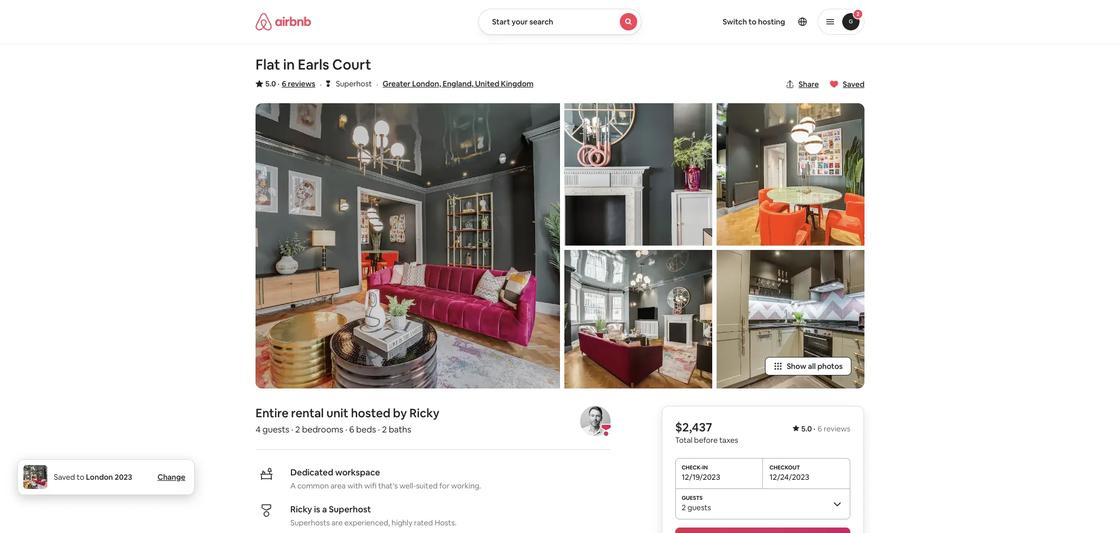 Task type: locate. For each thing, give the bounding box(es) containing it.
0 vertical spatial to
[[749, 17, 756, 27]]

to inside profile element
[[749, 17, 756, 27]]

6 inside entire rental unit hosted by ricky 4 guests · 2 bedrooms · 6 beds · 2 baths
[[349, 424, 354, 435]]

flat in earls court
[[256, 55, 371, 74]]

ricky
[[290, 504, 312, 515]]

superhost up are
[[329, 504, 371, 515]]

change button
[[157, 472, 185, 482]]

share button
[[781, 75, 823, 94]]

saved left london
[[54, 472, 75, 482]]

to right switch
[[749, 17, 756, 27]]

saved right share
[[843, 79, 864, 89]]

1 vertical spatial guests
[[688, 503, 711, 512]]

suited
[[416, 481, 438, 491]]

saved
[[843, 79, 864, 89], [54, 472, 75, 482]]

reviews
[[288, 79, 315, 89], [824, 424, 850, 434]]

is
[[314, 504, 320, 515]]

1 horizontal spatial 5.0 · 6 reviews
[[801, 424, 850, 434]]

6
[[282, 79, 286, 89], [349, 424, 354, 435], [818, 424, 822, 434]]

your
[[512, 17, 528, 27]]

to
[[749, 17, 756, 27], [77, 472, 84, 482]]

with
[[347, 481, 363, 491]]

guests
[[262, 424, 289, 435], [688, 503, 711, 512]]

superhost
[[336, 79, 372, 89], [329, 504, 371, 515]]

·
[[278, 79, 280, 89], [320, 79, 322, 90], [376, 79, 378, 90], [291, 424, 293, 435], [345, 424, 347, 435], [378, 424, 380, 435], [813, 424, 815, 434]]

a
[[290, 481, 296, 491]]

for
[[439, 481, 450, 491]]

5.0 · 6 reviews
[[265, 79, 315, 89], [801, 424, 850, 434]]

show
[[787, 361, 806, 371]]

hosted
[[351, 405, 390, 421]]

12/19/2023
[[682, 472, 720, 482]]

dedicated workspace a common area with wifi that's well-suited for working.
[[290, 467, 481, 491]]

guests down the 12/19/2023
[[688, 503, 711, 512]]

1 vertical spatial 5.0
[[801, 424, 812, 434]]

0 horizontal spatial to
[[77, 472, 84, 482]]

dedicated
[[290, 467, 333, 478]]

2 horizontal spatial 6
[[818, 424, 822, 434]]

0 vertical spatial reviews
[[288, 79, 315, 89]]

bedrooms
[[302, 424, 343, 435]]

kingdom
[[501, 79, 534, 89]]

0 vertical spatial 5.0
[[265, 79, 276, 89]]

switch to hosting link
[[716, 10, 792, 33]]

0 vertical spatial 5.0 · 6 reviews
[[265, 79, 315, 89]]

guests down entire
[[262, 424, 289, 435]]

5.0 down flat
[[265, 79, 276, 89]]

ricky is a superhost. learn more about ricky. image
[[580, 406, 611, 436], [580, 406, 611, 436]]

greater
[[383, 79, 410, 89]]

share
[[799, 79, 819, 89]]

by ricky
[[393, 405, 439, 421]]

before
[[694, 435, 718, 445]]

2 inside 2 dropdown button
[[856, 10, 859, 17]]

saved inside button
[[843, 79, 864, 89]]

to left london
[[77, 472, 84, 482]]

0 horizontal spatial reviews
[[288, 79, 315, 89]]

0 horizontal spatial saved
[[54, 472, 75, 482]]

that's
[[378, 481, 398, 491]]

1 horizontal spatial 5.0
[[801, 424, 812, 434]]

1 horizontal spatial guests
[[688, 503, 711, 512]]

earls
[[298, 55, 329, 74]]

superhost inside ricky is a superhost superhosts are experienced, highly rated hosts.
[[329, 504, 371, 515]]

1 horizontal spatial saved
[[843, 79, 864, 89]]

total
[[675, 435, 692, 445]]

5.0 up 12/24/2023
[[801, 424, 812, 434]]

well-
[[399, 481, 416, 491]]

saved for saved
[[843, 79, 864, 89]]

saved for saved to london 2023
[[54, 472, 75, 482]]

0 horizontal spatial guests
[[262, 424, 289, 435]]

0 horizontal spatial 5.0
[[265, 79, 276, 89]]

rated
[[414, 518, 433, 528]]

1 vertical spatial to
[[77, 472, 84, 482]]

1 vertical spatial saved
[[54, 472, 75, 482]]

superhost down court
[[336, 79, 372, 89]]

5.0
[[265, 79, 276, 89], [801, 424, 812, 434]]

1 horizontal spatial 6
[[349, 424, 354, 435]]

profile element
[[655, 0, 864, 43]]

Start your search search field
[[478, 9, 642, 35]]

a
[[322, 504, 327, 515]]

1 horizontal spatial reviews
[[824, 424, 850, 434]]

flat in earls court image 5 image
[[717, 250, 864, 389]]

guests inside entire rental unit hosted by ricky 4 guests · 2 bedrooms · 6 beds · 2 baths
[[262, 424, 289, 435]]

$2,437
[[675, 420, 712, 435]]

1 vertical spatial reviews
[[824, 424, 850, 434]]

1 vertical spatial superhost
[[329, 504, 371, 515]]

2
[[856, 10, 859, 17], [295, 424, 300, 435], [382, 424, 387, 435], [682, 503, 686, 512]]

0 vertical spatial saved
[[843, 79, 864, 89]]

photos
[[817, 361, 843, 371]]

entire rental unit hosted by ricky 4 guests · 2 bedrooms · 6 beds · 2 baths
[[256, 405, 439, 435]]

1 horizontal spatial to
[[749, 17, 756, 27]]

working.
[[451, 481, 481, 491]]

london,
[[412, 79, 441, 89]]

0 vertical spatial guests
[[262, 424, 289, 435]]

to for london
[[77, 472, 84, 482]]

0 vertical spatial superhost
[[336, 79, 372, 89]]



Task type: vqa. For each thing, say whether or not it's contained in the screenshot.
reviews
yes



Task type: describe. For each thing, give the bounding box(es) containing it.
switch
[[723, 17, 747, 27]]

england,
[[443, 79, 473, 89]]

common
[[297, 481, 329, 491]]

12/24/2023
[[770, 472, 809, 482]]

saved to london 2023
[[54, 472, 132, 482]]

unit
[[326, 405, 348, 421]]

change
[[157, 472, 185, 482]]

0 horizontal spatial 5.0 · 6 reviews
[[265, 79, 315, 89]]

start your search
[[492, 17, 553, 27]]

highly
[[392, 518, 412, 528]]

2 button
[[818, 9, 864, 35]]

0 horizontal spatial 6
[[282, 79, 286, 89]]

united
[[475, 79, 499, 89]]

experienced,
[[344, 518, 390, 528]]

baths
[[389, 424, 411, 435]]

in
[[283, 55, 295, 74]]

wifi
[[364, 481, 376, 491]]

rental
[[291, 405, 324, 421]]

guests inside dropdown button
[[688, 503, 711, 512]]

4
[[256, 424, 261, 435]]

flat in earls court image 2 image
[[564, 103, 712, 246]]

2023
[[115, 472, 132, 482]]

show all photos button
[[765, 357, 851, 375]]

saved button
[[825, 75, 869, 94]]

london
[[86, 472, 113, 482]]

ricky is a superhost superhosts are experienced, highly rated hosts.
[[290, 504, 457, 528]]

flat
[[256, 55, 280, 74]]

switch to hosting
[[723, 17, 785, 27]]

1 vertical spatial 5.0 · 6 reviews
[[801, 424, 850, 434]]

󰀃
[[326, 78, 330, 89]]

hosting
[[758, 17, 785, 27]]

$2,437 total before taxes
[[675, 420, 738, 445]]

court
[[332, 55, 371, 74]]

flat in earls court image 4 image
[[717, 103, 864, 246]]

superhosts
[[290, 518, 330, 528]]

2 guests button
[[675, 489, 850, 519]]

to for hosting
[[749, 17, 756, 27]]

flat in earls court image 3 image
[[564, 250, 712, 389]]

start your search button
[[478, 9, 642, 35]]

taxes
[[719, 435, 738, 445]]

greater london, england, united kingdom button
[[383, 77, 534, 90]]

hosts.
[[435, 518, 457, 528]]

entire
[[256, 405, 289, 421]]

2 guests
[[682, 503, 711, 512]]

area
[[330, 481, 346, 491]]

2 inside 2 guests dropdown button
[[682, 503, 686, 512]]

are
[[332, 518, 343, 528]]

flat in earls court image 1 image
[[256, 103, 560, 389]]

workspace
[[335, 467, 380, 478]]

· greater london, england, united kingdom
[[376, 79, 534, 90]]

start
[[492, 17, 510, 27]]

all
[[808, 361, 816, 371]]

beds
[[356, 424, 376, 435]]

6 reviews button
[[282, 78, 315, 89]]

search
[[529, 17, 553, 27]]

show all photos
[[787, 361, 843, 371]]



